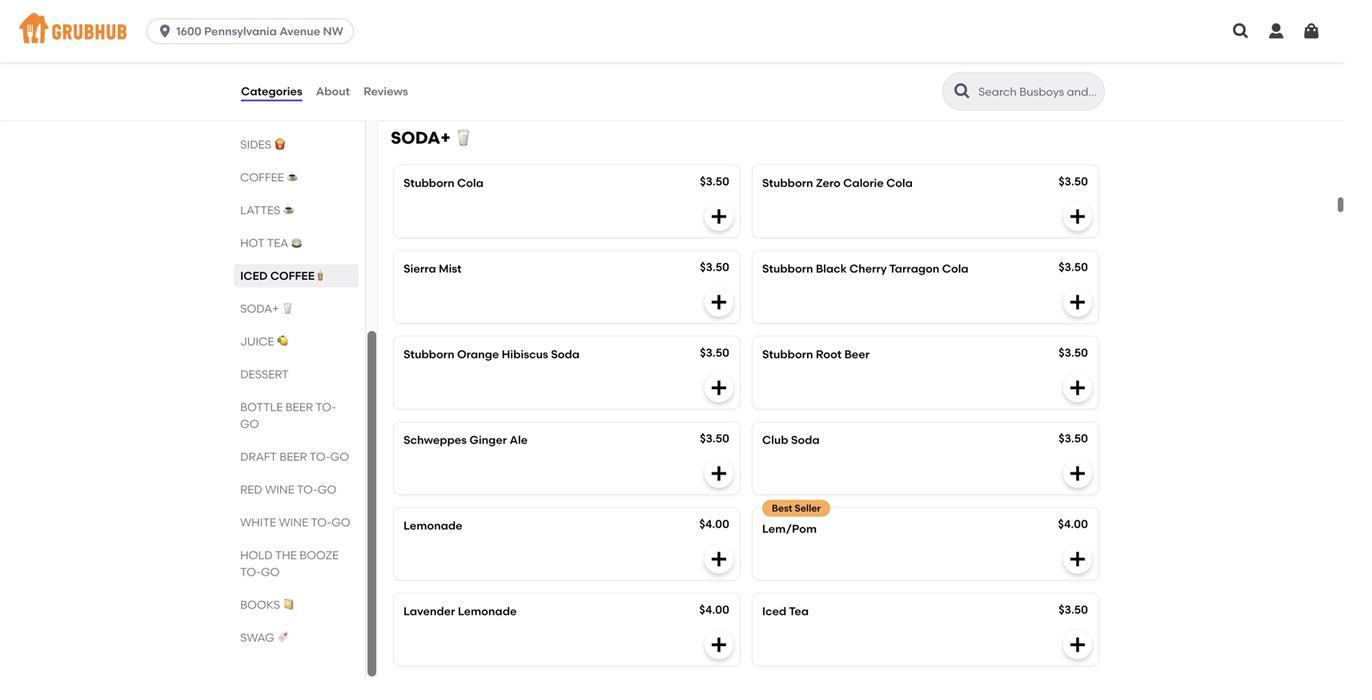 Task type: vqa. For each thing, say whether or not it's contained in the screenshot.
Medford
no



Task type: describe. For each thing, give the bounding box(es) containing it.
juice
[[240, 335, 274, 348]]

svg image for lemonade
[[710, 550, 729, 569]]

stubborn black cherry tarragon cola
[[762, 262, 969, 276]]

$3.50 for sierra mist
[[700, 260, 730, 274]]

wine for red
[[265, 483, 295, 497]]

beer for bottle
[[286, 400, 313, 414]]

ginger
[[470, 433, 507, 447]]

books
[[240, 598, 280, 612]]

🍟
[[274, 138, 285, 151]]

0 vertical spatial soda+ 🥛
[[391, 128, 472, 148]]

categories
[[241, 84, 302, 98]]

caramel
[[404, 47, 452, 60]]

juice 🍋
[[240, 335, 288, 348]]

swag
[[240, 631, 274, 645]]

nw
[[323, 24, 343, 38]]

1600 pennsylvania avenue nw button
[[147, 18, 360, 44]]

about
[[316, 84, 350, 98]]

1 cold from the left
[[527, 47, 551, 60]]

hot
[[240, 236, 265, 250]]

lavender
[[404, 605, 455, 618]]

to- for draft beer to-go
[[310, 450, 330, 464]]

coffee
[[240, 171, 284, 184]]

seller
[[795, 503, 821, 514]]

orange
[[457, 348, 499, 361]]

search icon image
[[953, 82, 972, 101]]

sides 🍟
[[240, 138, 285, 151]]

go for draft beer to-go
[[330, 450, 349, 464]]

1 vertical spatial 🥛
[[282, 302, 293, 316]]

red wine to-go
[[240, 483, 337, 497]]

iced coffee🧋
[[240, 269, 326, 283]]

cream,
[[438, 63, 477, 77]]

hibiscus
[[502, 348, 548, 361]]

sides
[[240, 138, 271, 151]]

caramel syrup, honey, cold brew coffee, cold foam sweet cream, graham cracker crumbs button
[[394, 13, 740, 94]]

stubborn for stubborn zero calorie cola
[[762, 176, 813, 190]]

$3.50 for club soda
[[1059, 432, 1088, 445]]

beer
[[845, 348, 870, 361]]

black
[[816, 262, 847, 276]]

$4.00 for lem/pom
[[700, 517, 730, 531]]

mist
[[439, 262, 462, 276]]

reviews button
[[363, 62, 409, 120]]

draft beer to-go
[[240, 450, 349, 464]]

beer for draft
[[280, 450, 307, 464]]

foam
[[650, 47, 679, 60]]

☕️ for lattes ☕️
[[283, 203, 294, 217]]

1 horizontal spatial soda
[[791, 433, 820, 447]]

0 vertical spatial soda+
[[391, 128, 451, 148]]

coffee ☕️
[[240, 171, 298, 184]]

sierra mist
[[404, 262, 462, 276]]

0 vertical spatial lemonade
[[404, 519, 463, 533]]

0 horizontal spatial soda+
[[240, 302, 279, 316]]

1600 pennsylvania avenue nw
[[176, 24, 343, 38]]

root
[[816, 348, 842, 361]]

club
[[762, 433, 789, 447]]

0 vertical spatial soda
[[551, 348, 580, 361]]

caramel syrup, honey, cold brew coffee, cold foam sweet cream, graham cracker crumbs
[[404, 47, 679, 77]]

coffee🧋
[[270, 269, 326, 283]]

tarragon
[[890, 262, 940, 276]]

svg image for club soda
[[1068, 464, 1088, 483]]

stubborn for stubborn cola
[[404, 176, 455, 190]]

stubborn for stubborn black cherry tarragon cola
[[762, 262, 813, 276]]

reviews
[[364, 84, 408, 98]]

the
[[275, 549, 297, 562]]

white wine to-go
[[240, 516, 350, 529]]

wine for white
[[279, 516, 308, 529]]

2 cold from the left
[[624, 47, 647, 60]]

go for red wine to-go
[[318, 483, 337, 497]]

sweet
[[404, 63, 435, 77]]

☕️ for coffee ☕️
[[287, 171, 298, 184]]

stubborn for stubborn orange hibiscus soda
[[404, 348, 455, 361]]

Search Busboys and Poets - 450 K search field
[[977, 84, 1100, 99]]

calorie
[[843, 176, 884, 190]]

svg image for stubborn cola
[[710, 207, 729, 226]]

syrup,
[[454, 47, 486, 60]]

$4.00 for $3.50
[[700, 603, 730, 617]]

go inside hold the booze to-go
[[261, 565, 280, 579]]

bottle beer to- go
[[240, 400, 336, 431]]

cracker
[[526, 63, 567, 77]]

svg image for stubborn zero calorie cola
[[1068, 207, 1088, 226]]

stubborn for stubborn root beer
[[762, 348, 813, 361]]

$3.50 for stubborn cola
[[700, 175, 730, 188]]

📔
[[283, 598, 294, 612]]

books 📔
[[240, 598, 294, 612]]

crumbs
[[570, 63, 611, 77]]

1 vertical spatial soda+ 🥛
[[240, 302, 293, 316]]

lem/pom
[[762, 522, 817, 536]]



Task type: locate. For each thing, give the bounding box(es) containing it.
1 vertical spatial wine
[[279, 516, 308, 529]]

stubborn cola
[[404, 176, 484, 190]]

iced tea
[[762, 605, 809, 618]]

lavender lemonade
[[404, 605, 517, 618]]

$3.50 for iced tea
[[1059, 603, 1088, 617]]

brew
[[554, 47, 581, 60]]

graham
[[479, 63, 523, 77]]

$3.50 for schweppes ginger ale
[[700, 432, 730, 445]]

swag 🔖
[[240, 631, 288, 645]]

lemonade
[[404, 519, 463, 533], [458, 605, 517, 618]]

about button
[[315, 62, 351, 120]]

0 horizontal spatial 🥛
[[282, 302, 293, 316]]

$3.50 for stubborn zero calorie cola
[[1059, 175, 1088, 188]]

schweppes
[[404, 433, 467, 447]]

honey,
[[489, 47, 525, 60]]

1 horizontal spatial soda+
[[391, 128, 451, 148]]

main navigation navigation
[[0, 0, 1345, 62]]

soda
[[551, 348, 580, 361], [791, 433, 820, 447]]

best seller lem/pom
[[762, 503, 821, 536]]

stubborn
[[404, 176, 455, 190], [762, 176, 813, 190], [762, 262, 813, 276], [404, 348, 455, 361], [762, 348, 813, 361]]

lattes
[[240, 203, 281, 217]]

☕️ right lattes
[[283, 203, 294, 217]]

1 horizontal spatial cold
[[624, 47, 647, 60]]

beer
[[286, 400, 313, 414], [280, 450, 307, 464]]

soda+ up stubborn cola
[[391, 128, 451, 148]]

🔖
[[277, 631, 288, 645]]

0 vertical spatial 🥛
[[455, 128, 472, 148]]

go
[[240, 417, 259, 431], [330, 450, 349, 464], [318, 483, 337, 497], [332, 516, 350, 529], [261, 565, 280, 579]]

to- for bottle beer to- go
[[316, 400, 336, 414]]

1 vertical spatial lemonade
[[458, 605, 517, 618]]

cola
[[457, 176, 484, 190], [887, 176, 913, 190], [942, 262, 969, 276]]

go up the red wine to-go
[[330, 450, 349, 464]]

iced
[[240, 269, 268, 283]]

hold the booze to-go
[[240, 549, 339, 579]]

white
[[240, 516, 276, 529]]

beer inside bottle beer to- go
[[286, 400, 313, 414]]

coffee,
[[584, 47, 621, 60]]

lattes ☕️
[[240, 203, 294, 217]]

to- inside hold the booze to-go
[[240, 565, 261, 579]]

red
[[240, 483, 262, 497]]

to- up the red wine to-go
[[310, 450, 330, 464]]

tea
[[267, 236, 289, 250]]

$3.50
[[700, 175, 730, 188], [1059, 175, 1088, 188], [700, 260, 730, 274], [1059, 260, 1088, 274], [700, 346, 730, 360], [1059, 346, 1088, 360], [700, 432, 730, 445], [1059, 432, 1088, 445], [1059, 603, 1088, 617]]

$3.50 for stubborn black cherry tarragon cola
[[1059, 260, 1088, 274]]

go for white wine to-go
[[332, 516, 350, 529]]

svg image for stubborn root beer
[[1068, 378, 1088, 398]]

1600
[[176, 24, 202, 38]]

go up white wine to-go
[[318, 483, 337, 497]]

🍋
[[277, 335, 288, 348]]

0 horizontal spatial soda
[[551, 348, 580, 361]]

0 horizontal spatial cola
[[457, 176, 484, 190]]

🥛 up stubborn cola
[[455, 128, 472, 148]]

svg image
[[1232, 22, 1251, 41], [157, 23, 173, 39], [710, 64, 729, 83], [1068, 64, 1088, 83], [710, 293, 729, 312], [1068, 293, 1088, 312], [710, 378, 729, 398], [1068, 550, 1088, 569], [710, 636, 729, 655], [1068, 636, 1088, 655]]

☕️ right coffee
[[287, 171, 298, 184]]

cold left foam
[[624, 47, 647, 60]]

cold
[[527, 47, 551, 60], [624, 47, 647, 60]]

zero
[[816, 176, 841, 190]]

hold
[[240, 549, 273, 562]]

to- down hold
[[240, 565, 261, 579]]

beer up the red wine to-go
[[280, 450, 307, 464]]

🥛
[[455, 128, 472, 148], [282, 302, 293, 316]]

0 horizontal spatial cold
[[527, 47, 551, 60]]

1 vertical spatial beer
[[280, 450, 307, 464]]

best
[[772, 503, 793, 514]]

1 vertical spatial ☕️
[[283, 203, 294, 217]]

to- for white wine to-go
[[311, 516, 332, 529]]

go down the bottle
[[240, 417, 259, 431]]

1 horizontal spatial 🥛
[[455, 128, 472, 148]]

🥛 down "iced coffee🧋"
[[282, 302, 293, 316]]

☕️
[[287, 171, 298, 184], [283, 203, 294, 217]]

soda+ 🥛 up the juice 🍋
[[240, 302, 293, 316]]

bottle
[[240, 400, 283, 414]]

go up booze
[[332, 516, 350, 529]]

1 horizontal spatial cola
[[887, 176, 913, 190]]

$3.50 for stubborn orange hibiscus soda
[[700, 346, 730, 360]]

svg image for schweppes ginger ale
[[710, 464, 729, 483]]

1 vertical spatial soda+
[[240, 302, 279, 316]]

beer right the bottle
[[286, 400, 313, 414]]

wine right red
[[265, 483, 295, 497]]

0 vertical spatial beer
[[286, 400, 313, 414]]

hot tea 🍵
[[240, 236, 302, 250]]

avenue
[[280, 24, 320, 38]]

1 horizontal spatial soda+ 🥛
[[391, 128, 472, 148]]

0 horizontal spatial soda+ 🥛
[[240, 302, 293, 316]]

go down hold
[[261, 565, 280, 579]]

categories button
[[240, 62, 303, 120]]

soda right club
[[791, 433, 820, 447]]

1 vertical spatial soda
[[791, 433, 820, 447]]

pennsylvania
[[204, 24, 277, 38]]

0 vertical spatial wine
[[265, 483, 295, 497]]

wine down the red wine to-go
[[279, 516, 308, 529]]

soda right hibiscus
[[551, 348, 580, 361]]

to- inside bottle beer to- go
[[316, 400, 336, 414]]

go inside bottle beer to- go
[[240, 417, 259, 431]]

ale
[[510, 433, 528, 447]]

🍵
[[291, 236, 302, 250]]

$3.50 for stubborn root beer
[[1059, 346, 1088, 360]]

svg image
[[1267, 22, 1286, 41], [1302, 22, 1321, 41], [710, 207, 729, 226], [1068, 207, 1088, 226], [1068, 378, 1088, 398], [710, 464, 729, 483], [1068, 464, 1088, 483], [710, 550, 729, 569]]

soda+
[[391, 128, 451, 148], [240, 302, 279, 316]]

booze
[[300, 549, 339, 562]]

draft
[[240, 450, 277, 464]]

soda+ up juice
[[240, 302, 279, 316]]

stubborn orange hibiscus soda
[[404, 348, 580, 361]]

$4.00
[[700, 517, 730, 531], [1058, 517, 1088, 531], [700, 603, 730, 617]]

to- up white wine to-go
[[297, 483, 318, 497]]

schweppes ginger ale
[[404, 433, 528, 447]]

stubborn root beer
[[762, 348, 870, 361]]

soda+ 🥛 up stubborn cola
[[391, 128, 472, 148]]

dessert
[[240, 368, 289, 381]]

sierra
[[404, 262, 436, 276]]

wine
[[265, 483, 295, 497], [279, 516, 308, 529]]

iced
[[762, 605, 787, 618]]

go for bottle beer to- go
[[240, 417, 259, 431]]

2 horizontal spatial cola
[[942, 262, 969, 276]]

soda+ 🥛
[[391, 128, 472, 148], [240, 302, 293, 316]]

cold up cracker
[[527, 47, 551, 60]]

to-
[[316, 400, 336, 414], [310, 450, 330, 464], [297, 483, 318, 497], [311, 516, 332, 529], [240, 565, 261, 579]]

svg image inside 1600 pennsylvania avenue nw button
[[157, 23, 173, 39]]

tea
[[789, 605, 809, 618]]

to- for red wine to-go
[[297, 483, 318, 497]]

0 vertical spatial ☕️
[[287, 171, 298, 184]]

cherry
[[850, 262, 887, 276]]

to- up booze
[[311, 516, 332, 529]]

club soda
[[762, 433, 820, 447]]

stubborn zero calorie cola
[[762, 176, 913, 190]]

to- up draft beer to-go
[[316, 400, 336, 414]]



